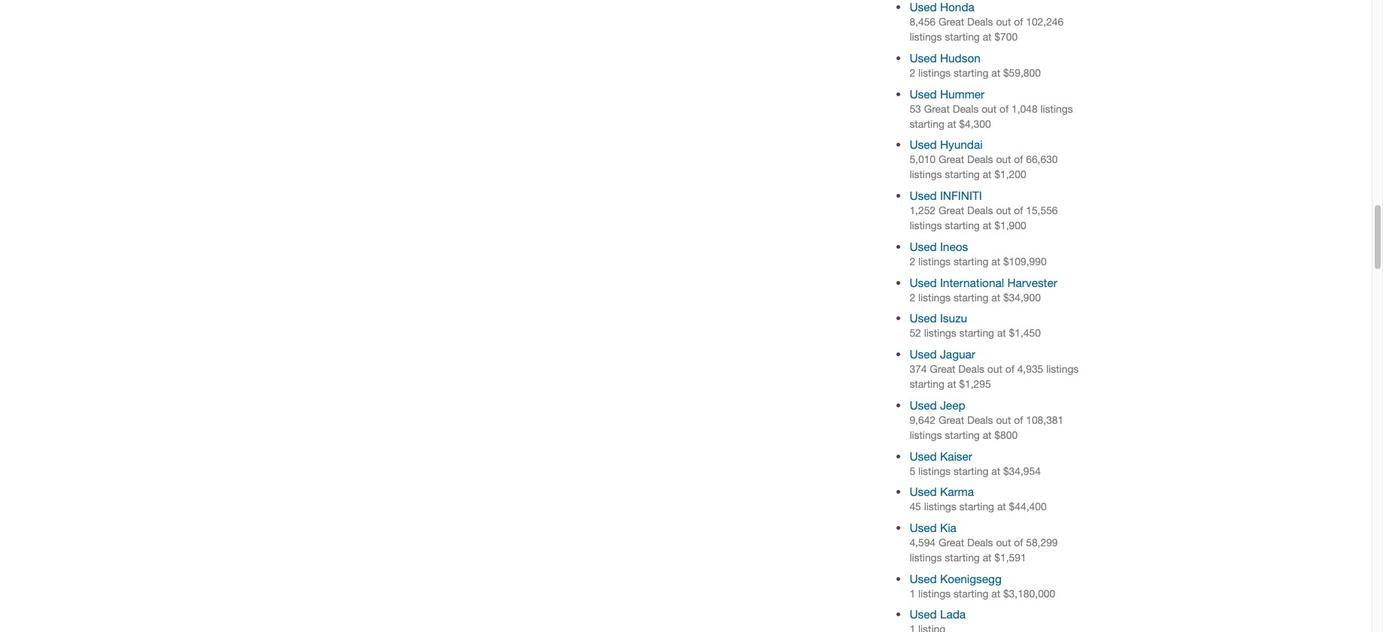 Task type: vqa. For each thing, say whether or not it's contained in the screenshot.


Task type: locate. For each thing, give the bounding box(es) containing it.
at left $1,900
[[983, 220, 992, 232]]

out inside 5,010 great deals out of 66,630 listings starting at
[[996, 154, 1011, 166]]

lada
[[940, 608, 966, 622]]

great down kia
[[939, 537, 964, 549]]

great inside 4,594 great deals out of 58,299 listings starting at
[[939, 537, 964, 549]]

used inside used koenigsegg 1 listings starting at $3,180,000
[[910, 572, 937, 586]]

of
[[1014, 16, 1023, 28], [1000, 103, 1009, 115], [1014, 154, 1023, 166], [1014, 205, 1023, 217], [1005, 363, 1014, 375], [1014, 414, 1023, 426], [1014, 537, 1023, 549]]

used inside used karma 45 listings starting at $44,400
[[910, 485, 937, 499]]

used lada link
[[910, 608, 966, 622]]

12 used from the top
[[910, 485, 937, 499]]

deals inside 5,010 great deals out of 66,630 listings starting at
[[967, 154, 993, 166]]

listings up "used isuzu" link
[[918, 292, 951, 304]]

great for kia
[[939, 537, 964, 549]]

deals down hyundai
[[967, 154, 993, 166]]

out up the $800
[[996, 414, 1011, 426]]

2
[[910, 67, 915, 79], [910, 256, 915, 268], [910, 292, 915, 304]]

13 used from the top
[[910, 521, 937, 535]]

used down 1
[[910, 608, 937, 622]]

starting inside used karma 45 listings starting at $44,400
[[959, 501, 994, 513]]

at inside used isuzu 52 listings starting at $1,450
[[997, 327, 1006, 339]]

used left ineos
[[910, 240, 937, 253]]

used up 374
[[910, 348, 937, 361]]

used for used hyundai
[[910, 138, 937, 151]]

1,252 great deals out of 15,556 listings starting at
[[910, 205, 1058, 232]]

starting up used koenigsegg link
[[945, 552, 980, 564]]

harvester
[[1007, 276, 1057, 289]]

listings down the 4,594
[[910, 552, 942, 564]]

deals inside 9,642 great deals out of 108,381 listings starting at
[[967, 414, 993, 426]]

2 inside used ineos 2 listings starting at $109,990
[[910, 256, 915, 268]]

out for jaguar
[[987, 363, 1003, 375]]

listings inside 8,456 great deals out of 102,246 listings starting at
[[910, 31, 942, 43]]

kaiser
[[940, 449, 972, 463]]

5,010 great deals out of 66,630 listings starting at
[[910, 154, 1058, 181]]

used karma 45 listings starting at $44,400
[[910, 485, 1047, 513]]

out up $1,900
[[996, 205, 1011, 217]]

starting down kaiser
[[954, 465, 989, 477]]

listings inside used international harvester 2 listings starting at $34,900
[[918, 292, 951, 304]]

of up $1,200
[[1014, 154, 1023, 166]]

5
[[910, 465, 915, 477]]

used up "used isuzu" link
[[910, 276, 937, 289]]

starting up hudson
[[945, 31, 980, 43]]

deals up $1,295
[[958, 363, 985, 375]]

used up 8,456
[[910, 0, 937, 14]]

starting
[[945, 31, 980, 43], [954, 67, 989, 79], [910, 118, 945, 130], [945, 169, 980, 181], [945, 220, 980, 232], [954, 256, 989, 268], [954, 292, 989, 304], [959, 327, 994, 339], [910, 378, 945, 390], [945, 429, 980, 441], [954, 465, 989, 477], [959, 501, 994, 513], [945, 552, 980, 564], [954, 588, 989, 600]]

1 2 from the top
[[910, 67, 915, 79]]

used for used ineos 2 listings starting at $109,990
[[910, 240, 937, 253]]

2 up "used isuzu" link
[[910, 292, 915, 304]]

used for used lada
[[910, 608, 937, 622]]

used for used hummer
[[910, 87, 937, 101]]

4 used from the top
[[910, 138, 937, 151]]

great for jaguar
[[930, 363, 956, 375]]

out up $700
[[996, 16, 1011, 28]]

14 used from the top
[[910, 572, 937, 586]]

listings inside used hudson 2 listings starting at $59,800
[[918, 67, 951, 79]]

out
[[996, 16, 1011, 28], [982, 103, 997, 115], [996, 154, 1011, 166], [996, 205, 1011, 217], [987, 363, 1003, 375], [996, 414, 1011, 426], [996, 537, 1011, 549]]

used up 9,642 on the bottom
[[910, 398, 937, 412]]

11 used from the top
[[910, 449, 937, 463]]

9 used from the top
[[910, 348, 937, 361]]

out up the $1,591
[[996, 537, 1011, 549]]

15,556
[[1026, 205, 1058, 217]]

honda
[[940, 0, 975, 14]]

great down jeep
[[939, 414, 964, 426]]

used for used karma 45 listings starting at $44,400
[[910, 485, 937, 499]]

great down used infiniti link
[[939, 205, 964, 217]]

used up 1
[[910, 572, 937, 586]]

3 2 from the top
[[910, 292, 915, 304]]

used infiniti link
[[910, 189, 982, 202]]

out inside 53 great deals out of 1,048 listings starting at
[[982, 103, 997, 115]]

used down 8,456
[[910, 51, 937, 65]]

used karma link
[[910, 485, 974, 499]]

at up used international harvester link
[[991, 256, 1000, 268]]

used hummer
[[910, 87, 985, 101]]

used inside used hudson 2 listings starting at $59,800
[[910, 51, 937, 65]]

out for honda
[[996, 16, 1011, 28]]

out inside 9,642 great deals out of 108,381 listings starting at
[[996, 414, 1011, 426]]

6 used from the top
[[910, 240, 937, 253]]

102,246
[[1026, 16, 1064, 28]]

starting inside 5,010 great deals out of 66,630 listings starting at
[[945, 169, 980, 181]]

deals for used jaguar
[[958, 363, 985, 375]]

at inside used kaiser 5 listings starting at $34,954
[[991, 465, 1000, 477]]

great down the used hummer at the right top of the page
[[924, 103, 950, 115]]

starting inside used koenigsegg 1 listings starting at $3,180,000
[[954, 588, 989, 600]]

starting up international
[[954, 256, 989, 268]]

hummer
[[940, 87, 985, 101]]

used up the 4,594
[[910, 521, 937, 535]]

10 used from the top
[[910, 398, 937, 412]]

8,456
[[910, 16, 936, 28]]

at left the $44,400
[[997, 501, 1006, 513]]

deals inside the 374 great deals out of 4,935 listings starting at
[[958, 363, 985, 375]]

used up the "5,010"
[[910, 138, 937, 151]]

at inside 8,456 great deals out of 102,246 listings starting at
[[983, 31, 992, 43]]

108,381
[[1026, 414, 1064, 426]]

of left '1,048'
[[1000, 103, 1009, 115]]

used for used jaguar
[[910, 348, 937, 361]]

listings inside used isuzu 52 listings starting at $1,450
[[924, 327, 957, 339]]

starting down hudson
[[954, 67, 989, 79]]

of inside 8,456 great deals out of 102,246 listings starting at
[[1014, 16, 1023, 28]]

at left $59,800
[[991, 67, 1000, 79]]

starting up infiniti
[[945, 169, 980, 181]]

great inside 5,010 great deals out of 66,630 listings starting at
[[939, 154, 964, 166]]

starting inside 8,456 great deals out of 102,246 listings starting at
[[945, 31, 980, 43]]

used koenigsegg 1 listings starting at $3,180,000
[[910, 572, 1055, 600]]

of for used honda
[[1014, 16, 1023, 28]]

of inside 53 great deals out of 1,048 listings starting at
[[1000, 103, 1009, 115]]

starting down 374
[[910, 378, 945, 390]]

used hyundai
[[910, 138, 983, 151]]

listings down "used kaiser" link
[[918, 465, 951, 477]]

listings inside 9,642 great deals out of 108,381 listings starting at
[[910, 429, 942, 441]]

starting inside used kaiser 5 listings starting at $34,954
[[954, 465, 989, 477]]

2 down used hudson link
[[910, 67, 915, 79]]

great inside '1,252 great deals out of 15,556 listings starting at'
[[939, 205, 964, 217]]

at down koenigsegg
[[991, 588, 1000, 600]]

used inside used isuzu 52 listings starting at $1,450
[[910, 312, 937, 325]]

7 used from the top
[[910, 276, 937, 289]]

hyundai
[[940, 138, 983, 151]]

deals inside 8,456 great deals out of 102,246 listings starting at
[[967, 16, 993, 28]]

at down used international harvester link
[[991, 292, 1000, 304]]

starting down isuzu
[[959, 327, 994, 339]]

deals inside 53 great deals out of 1,048 listings starting at
[[953, 103, 979, 115]]

deals
[[967, 16, 993, 28], [953, 103, 979, 115], [967, 154, 993, 166], [967, 205, 993, 217], [958, 363, 985, 375], [967, 414, 993, 426], [967, 537, 993, 549]]

out for hummer
[[982, 103, 997, 115]]

great down used hyundai link
[[939, 154, 964, 166]]

great inside 8,456 great deals out of 102,246 listings starting at
[[939, 16, 964, 28]]

listings right '4,935'
[[1046, 363, 1079, 375]]

used ineos link
[[910, 240, 968, 253]]

out up $1,295
[[987, 363, 1003, 375]]

used isuzu link
[[910, 312, 967, 325]]

karma
[[940, 485, 974, 499]]

out inside the 374 great deals out of 4,935 listings starting at
[[987, 363, 1003, 375]]

2 for used hudson
[[910, 67, 915, 79]]

great down honda on the top right
[[939, 16, 964, 28]]

used up 5 in the bottom of the page
[[910, 449, 937, 463]]

of left '4,935'
[[1005, 363, 1014, 375]]

used inside used kaiser 5 listings starting at $34,954
[[910, 449, 937, 463]]

starting up kaiser
[[945, 429, 980, 441]]

great for hyundai
[[939, 154, 964, 166]]

$59,800
[[1003, 67, 1041, 79]]

2 inside used hudson 2 listings starting at $59,800
[[910, 67, 915, 79]]

of inside the 374 great deals out of 4,935 listings starting at
[[1005, 363, 1014, 375]]

listings down the "5,010"
[[910, 169, 942, 181]]

at left the $1,591
[[983, 552, 992, 564]]

out for hyundai
[[996, 154, 1011, 166]]

$1,591
[[995, 552, 1026, 564]]

used isuzu 52 listings starting at $1,450
[[910, 312, 1041, 339]]

8,456 great deals out of 102,246 listings starting at
[[910, 16, 1064, 43]]

out up $1,200
[[996, 154, 1011, 166]]

starting inside used isuzu 52 listings starting at $1,450
[[959, 327, 994, 339]]

used inside used international harvester 2 listings starting at $34,900
[[910, 276, 937, 289]]

used international harvester 2 listings starting at $34,900
[[910, 276, 1057, 304]]

at up jeep
[[947, 378, 956, 390]]

starting inside used international harvester 2 listings starting at $34,900
[[954, 292, 989, 304]]

2 down used ineos link
[[910, 256, 915, 268]]

great for infiniti
[[939, 205, 964, 217]]

2 2 from the top
[[910, 256, 915, 268]]

15 used from the top
[[910, 608, 937, 622]]

used hudson 2 listings starting at $59,800
[[910, 51, 1041, 79]]

used up 52
[[910, 312, 937, 325]]

at left $1,200
[[983, 169, 992, 181]]

at left $700
[[983, 31, 992, 43]]

used inside used ineos 2 listings starting at $109,990
[[910, 240, 937, 253]]

jeep
[[940, 398, 965, 412]]

at left the $800
[[983, 429, 992, 441]]

of inside '1,252 great deals out of 15,556 listings starting at'
[[1014, 205, 1023, 217]]

listings up used lada link
[[918, 588, 951, 600]]

5,010
[[910, 154, 936, 166]]

4,935
[[1017, 363, 1043, 375]]

great inside 9,642 great deals out of 108,381 listings starting at
[[939, 414, 964, 426]]

used kia link
[[910, 521, 957, 535]]

at up used hyundai link
[[947, 118, 956, 130]]

0 vertical spatial 2
[[910, 67, 915, 79]]

great inside 53 great deals out of 1,048 listings starting at
[[924, 103, 950, 115]]

starting down international
[[954, 292, 989, 304]]

1
[[910, 588, 915, 600]]

deals down $1,295
[[967, 414, 993, 426]]

of up the $800
[[1014, 414, 1023, 426]]

great inside the 374 great deals out of 4,935 listings starting at
[[930, 363, 956, 375]]

53
[[910, 103, 921, 115]]

of up the $1,591
[[1014, 537, 1023, 549]]

deals down hummer
[[953, 103, 979, 115]]

of up $1,900
[[1014, 205, 1023, 217]]

2 inside used international harvester 2 listings starting at $34,900
[[910, 292, 915, 304]]

used for used international harvester 2 listings starting at $34,900
[[910, 276, 937, 289]]

1 used from the top
[[910, 0, 937, 14]]

used for used koenigsegg 1 listings starting at $3,180,000
[[910, 572, 937, 586]]

listings down used karma link
[[924, 501, 957, 513]]

out up $4,300
[[982, 103, 997, 115]]

4,594 great deals out of 58,299 listings starting at
[[910, 537, 1058, 564]]

out for kia
[[996, 537, 1011, 549]]

listings right '1,048'
[[1041, 103, 1073, 115]]

listings inside used kaiser 5 listings starting at $34,954
[[918, 465, 951, 477]]

2 used from the top
[[910, 51, 937, 65]]

listings inside 4,594 great deals out of 58,299 listings starting at
[[910, 552, 942, 564]]

great
[[939, 16, 964, 28], [924, 103, 950, 115], [939, 154, 964, 166], [939, 205, 964, 217], [930, 363, 956, 375], [939, 414, 964, 426], [939, 537, 964, 549]]

starting inside '1,252 great deals out of 15,556 listings starting at'
[[945, 220, 980, 232]]

deals up koenigsegg
[[967, 537, 993, 549]]

listings down 1,252 at the right of page
[[910, 220, 942, 232]]

starting inside 53 great deals out of 1,048 listings starting at
[[910, 118, 945, 130]]

starting down karma
[[959, 501, 994, 513]]

of inside 9,642 great deals out of 108,381 listings starting at
[[1014, 414, 1023, 426]]

great down "used jaguar"
[[930, 363, 956, 375]]

starting up ineos
[[945, 220, 980, 232]]

used up 45
[[910, 485, 937, 499]]

used infiniti
[[910, 189, 982, 202]]

3 used from the top
[[910, 87, 937, 101]]

of inside 4,594 great deals out of 58,299 listings starting at
[[1014, 537, 1023, 549]]

starting down 53
[[910, 118, 945, 130]]

listings inside the 374 great deals out of 4,935 listings starting at
[[1046, 363, 1079, 375]]

8 used from the top
[[910, 312, 937, 325]]

out inside 8,456 great deals out of 102,246 listings starting at
[[996, 16, 1011, 28]]

5 used from the top
[[910, 189, 937, 202]]

1 vertical spatial 2
[[910, 256, 915, 268]]

used for used kaiser 5 listings starting at $34,954
[[910, 449, 937, 463]]

$700
[[995, 31, 1018, 43]]

listings down 9,642 on the bottom
[[910, 429, 942, 441]]

used
[[910, 0, 937, 14], [910, 51, 937, 65], [910, 87, 937, 101], [910, 138, 937, 151], [910, 189, 937, 202], [910, 240, 937, 253], [910, 276, 937, 289], [910, 312, 937, 325], [910, 348, 937, 361], [910, 398, 937, 412], [910, 449, 937, 463], [910, 485, 937, 499], [910, 521, 937, 535], [910, 572, 937, 586], [910, 608, 937, 622]]

used up 1,252 at the right of page
[[910, 189, 937, 202]]

listings down used ineos link
[[918, 256, 951, 268]]

at left the $1,450
[[997, 327, 1006, 339]]

at
[[983, 31, 992, 43], [991, 67, 1000, 79], [947, 118, 956, 130], [983, 169, 992, 181], [983, 220, 992, 232], [991, 256, 1000, 268], [991, 292, 1000, 304], [997, 327, 1006, 339], [947, 378, 956, 390], [983, 429, 992, 441], [991, 465, 1000, 477], [997, 501, 1006, 513], [983, 552, 992, 564], [991, 588, 1000, 600]]

45
[[910, 501, 921, 513]]

listings down "used isuzu" link
[[924, 327, 957, 339]]

374
[[910, 363, 927, 375]]

listings
[[910, 31, 942, 43], [918, 67, 951, 79], [1041, 103, 1073, 115], [910, 169, 942, 181], [910, 220, 942, 232], [918, 256, 951, 268], [918, 292, 951, 304], [924, 327, 957, 339], [1046, 363, 1079, 375], [910, 429, 942, 441], [918, 465, 951, 477], [924, 501, 957, 513], [910, 552, 942, 564], [918, 588, 951, 600]]

out inside '1,252 great deals out of 15,556 listings starting at'
[[996, 205, 1011, 217]]

used kia
[[910, 521, 957, 535]]

starting down koenigsegg
[[954, 588, 989, 600]]

at left $34,954 at the bottom right of the page
[[991, 465, 1000, 477]]

deals down infiniti
[[967, 205, 993, 217]]

deals inside 4,594 great deals out of 58,299 listings starting at
[[967, 537, 993, 549]]

deals down honda on the top right
[[967, 16, 993, 28]]

used up 53
[[910, 87, 937, 101]]

used for used infiniti
[[910, 189, 937, 202]]

of inside 5,010 great deals out of 66,630 listings starting at
[[1014, 154, 1023, 166]]

listings down 8,456
[[910, 31, 942, 43]]

used jaguar
[[910, 348, 976, 361]]

of up $700
[[1014, 16, 1023, 28]]

out inside 4,594 great deals out of 58,299 listings starting at
[[996, 537, 1011, 549]]

at inside used international harvester 2 listings starting at $34,900
[[991, 292, 1000, 304]]

deals inside '1,252 great deals out of 15,556 listings starting at'
[[967, 205, 993, 217]]

deals for used hyundai
[[967, 154, 993, 166]]

2 vertical spatial 2
[[910, 292, 915, 304]]

great for jeep
[[939, 414, 964, 426]]

listings down used hudson link
[[918, 67, 951, 79]]

used hudson link
[[910, 51, 981, 65]]



Task type: describe. For each thing, give the bounding box(es) containing it.
at inside 53 great deals out of 1,048 listings starting at
[[947, 118, 956, 130]]

kia
[[940, 521, 957, 535]]

$1,295
[[959, 378, 991, 390]]

used jeep
[[910, 398, 965, 412]]

at inside 4,594 great deals out of 58,299 listings starting at
[[983, 552, 992, 564]]

used hummer link
[[910, 87, 985, 101]]

$3,180,000
[[1003, 588, 1055, 600]]

at inside '1,252 great deals out of 15,556 listings starting at'
[[983, 220, 992, 232]]

of for used jeep
[[1014, 414, 1023, 426]]

out for jeep
[[996, 414, 1011, 426]]

used ineos 2 listings starting at $109,990
[[910, 240, 1047, 268]]

at inside 5,010 great deals out of 66,630 listings starting at
[[983, 169, 992, 181]]

4,594
[[910, 537, 936, 549]]

58,299
[[1026, 537, 1058, 549]]

used jeep link
[[910, 398, 965, 412]]

$800
[[995, 429, 1018, 441]]

used international harvester link
[[910, 276, 1057, 289]]

53 great deals out of 1,048 listings starting at
[[910, 103, 1073, 130]]

listings inside used ineos 2 listings starting at $109,990
[[918, 256, 951, 268]]

at inside the 374 great deals out of 4,935 listings starting at
[[947, 378, 956, 390]]

$109,990
[[1003, 256, 1047, 268]]

used for used honda
[[910, 0, 937, 14]]

starting inside 9,642 great deals out of 108,381 listings starting at
[[945, 429, 980, 441]]

1,048
[[1012, 103, 1038, 115]]

used kaiser link
[[910, 449, 972, 463]]

$4,300
[[959, 118, 991, 130]]

starting inside 4,594 great deals out of 58,299 listings starting at
[[945, 552, 980, 564]]

$34,954
[[1003, 465, 1041, 477]]

used kaiser 5 listings starting at $34,954
[[910, 449, 1041, 477]]

deals for used kia
[[967, 537, 993, 549]]

great for hummer
[[924, 103, 950, 115]]

1,252
[[910, 205, 936, 217]]

used honda
[[910, 0, 975, 14]]

used honda link
[[910, 0, 975, 14]]

66,630
[[1026, 154, 1058, 166]]

$44,400
[[1009, 501, 1047, 513]]

9,642
[[910, 414, 936, 426]]

of for used infiniti
[[1014, 205, 1023, 217]]

hudson
[[940, 51, 981, 65]]

of for used hummer
[[1000, 103, 1009, 115]]

at inside used karma 45 listings starting at $44,400
[[997, 501, 1006, 513]]

listings inside 5,010 great deals out of 66,630 listings starting at
[[910, 169, 942, 181]]

used lada
[[910, 608, 966, 622]]

52
[[910, 327, 921, 339]]

used koenigsegg link
[[910, 572, 1002, 586]]

deals for used infiniti
[[967, 205, 993, 217]]

listings inside used karma 45 listings starting at $44,400
[[924, 501, 957, 513]]

used for used isuzu 52 listings starting at $1,450
[[910, 312, 937, 325]]

9,642 great deals out of 108,381 listings starting at
[[910, 414, 1064, 441]]

deals for used hummer
[[953, 103, 979, 115]]

used for used kia
[[910, 521, 937, 535]]

jaguar
[[940, 348, 976, 361]]

used hyundai link
[[910, 138, 983, 151]]

$1,200
[[995, 169, 1026, 181]]

infiniti
[[940, 189, 982, 202]]

great for honda
[[939, 16, 964, 28]]

used jaguar link
[[910, 348, 976, 361]]

of for used jaguar
[[1005, 363, 1014, 375]]

ineos
[[940, 240, 968, 253]]

of for used hyundai
[[1014, 154, 1023, 166]]

at inside used koenigsegg 1 listings starting at $3,180,000
[[991, 588, 1000, 600]]

at inside used ineos 2 listings starting at $109,990
[[991, 256, 1000, 268]]

used for used hudson 2 listings starting at $59,800
[[910, 51, 937, 65]]

used for used jeep
[[910, 398, 937, 412]]

out for infiniti
[[996, 205, 1011, 217]]

koenigsegg
[[940, 572, 1002, 586]]

at inside used hudson 2 listings starting at $59,800
[[991, 67, 1000, 79]]

deals for used honda
[[967, 16, 993, 28]]

starting inside used hudson 2 listings starting at $59,800
[[954, 67, 989, 79]]

deals for used jeep
[[967, 414, 993, 426]]

at inside 9,642 great deals out of 108,381 listings starting at
[[983, 429, 992, 441]]

listings inside 53 great deals out of 1,048 listings starting at
[[1041, 103, 1073, 115]]

374 great deals out of 4,935 listings starting at
[[910, 363, 1079, 390]]

international
[[940, 276, 1004, 289]]

starting inside the 374 great deals out of 4,935 listings starting at
[[910, 378, 945, 390]]

listings inside '1,252 great deals out of 15,556 listings starting at'
[[910, 220, 942, 232]]

2 for used ineos
[[910, 256, 915, 268]]

starting inside used ineos 2 listings starting at $109,990
[[954, 256, 989, 268]]

$1,450
[[1009, 327, 1041, 339]]

$34,900
[[1003, 292, 1041, 304]]

of for used kia
[[1014, 537, 1023, 549]]

$1,900
[[995, 220, 1026, 232]]

listings inside used koenigsegg 1 listings starting at $3,180,000
[[918, 588, 951, 600]]

isuzu
[[940, 312, 967, 325]]



